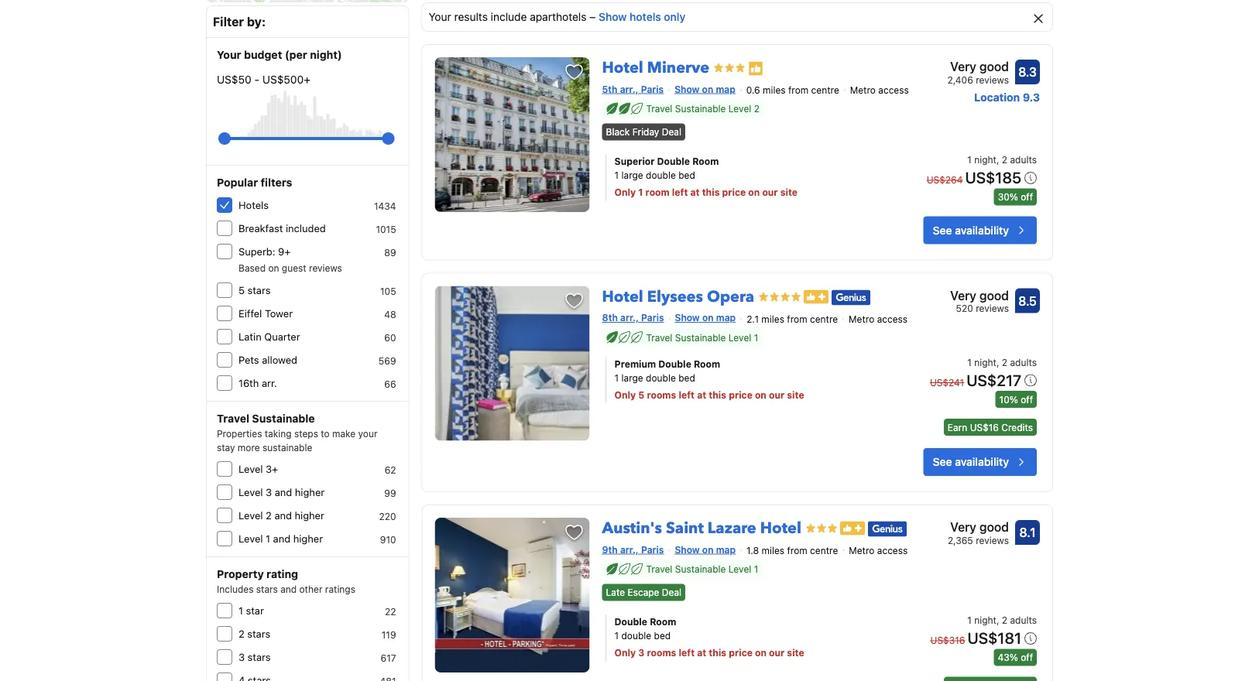 Task type: vqa. For each thing, say whether or not it's contained in the screenshot.


Task type: locate. For each thing, give the bounding box(es) containing it.
3 stars
[[239, 652, 271, 663]]

1 vertical spatial our
[[769, 390, 785, 400]]

1 travel sustainable level 1 from the top
[[646, 332, 758, 343]]

location
[[974, 91, 1020, 104]]

0 vertical spatial our
[[762, 187, 778, 198]]

1
[[967, 155, 972, 165], [615, 170, 619, 181], [638, 187, 643, 198], [754, 332, 758, 343], [967, 357, 972, 368], [615, 373, 619, 383], [266, 533, 270, 545], [754, 564, 758, 575], [239, 605, 243, 617], [967, 615, 972, 626], [615, 631, 619, 642]]

room inside premium double room 1 large double bed only 5 rooms left at this price on our site
[[694, 359, 720, 369]]

1 vertical spatial 1 night , 2 adults
[[967, 357, 1037, 368]]

3 down escape
[[638, 648, 645, 659]]

map left '0.6'
[[716, 84, 736, 94]]

0 vertical spatial see availability link
[[924, 217, 1037, 244]]

0 vertical spatial double
[[646, 170, 676, 181]]

2 vertical spatial at
[[697, 648, 706, 659]]

from
[[788, 85, 809, 96], [787, 314, 807, 324], [787, 545, 808, 556]]

0 vertical spatial arr.,
[[620, 84, 639, 94]]

and for 1
[[273, 533, 291, 545]]

based on guest reviews
[[239, 263, 342, 273]]

1 vertical spatial off
[[1021, 394, 1033, 405]]

filters
[[261, 176, 292, 189]]

2 deal from the top
[[662, 588, 682, 598]]

1 vertical spatial availability
[[955, 456, 1009, 469]]

black friday deal
[[606, 127, 681, 138]]

hotel for hotel minerve
[[602, 57, 643, 79]]

2 map from the top
[[716, 313, 736, 323]]

saint
[[666, 518, 704, 539]]

at inside premium double room 1 large double bed only 5 rooms left at this price on our site
[[697, 390, 706, 400]]

access left 2,365
[[877, 545, 908, 556]]

1 vertical spatial very good element
[[950, 286, 1009, 305]]

reviews inside the very good 520 reviews
[[976, 303, 1009, 314]]

0 vertical spatial access
[[878, 85, 909, 96]]

62
[[385, 465, 396, 476]]

good left 8.1
[[980, 520, 1009, 535]]

night up us$181
[[974, 615, 997, 626]]

our down superior double room link
[[762, 187, 778, 198]]

off right 43%
[[1021, 653, 1033, 663]]

1 availability from the top
[[955, 224, 1009, 237]]

1 map from the top
[[716, 84, 736, 94]]

see availability
[[933, 224, 1009, 237], [933, 456, 1009, 469]]

adults for hotel minerve
[[1010, 155, 1037, 165]]

66
[[384, 379, 396, 390]]

metro for hotel elysees opera
[[849, 314, 875, 324]]

2 vertical spatial ,
[[997, 615, 999, 626]]

arr., for elysees
[[620, 313, 639, 323]]

left inside premium double room 1 large double bed only 5 rooms left at this price on our site
[[679, 390, 695, 400]]

travel for austin's saint lazare hotel
[[646, 564, 673, 575]]

1 vertical spatial show on map
[[675, 313, 736, 323]]

1 vertical spatial price
[[729, 390, 753, 400]]

1 vertical spatial left
[[679, 390, 695, 400]]

9.3
[[1023, 91, 1040, 104]]

miles right 1.8
[[762, 545, 785, 556]]

deal right escape
[[662, 588, 682, 598]]

this property is part of our preferred partner programme. it is committed to providing commendable service and good value. it will pay us a higher commission if you make a booking. image
[[748, 61, 764, 76]]

1 arr., from the top
[[620, 84, 639, 94]]

2 vertical spatial 1 night , 2 adults
[[967, 615, 1037, 626]]

travel for hotel minerve
[[646, 103, 673, 114]]

level 2 and higher
[[239, 510, 324, 522]]

reviews inside very good 2,365 reviews
[[976, 535, 1009, 546]]

sustainable
[[263, 442, 312, 453]]

2 vertical spatial bed
[[654, 631, 671, 642]]

1 deal from the top
[[662, 127, 681, 138]]

9+
[[278, 246, 291, 257]]

1434
[[374, 201, 396, 211]]

see down us$264
[[933, 224, 952, 237]]

this property is part of our preferred plus programme. it is committed to providing outstanding service and excellent value. it will pay us a higher commission if you make a booking. image for hotel elysees opera
[[804, 290, 829, 304]]

hotel up "5th arr., paris"
[[602, 57, 643, 79]]

2 vertical spatial good
[[980, 520, 1009, 535]]

1 vertical spatial this
[[709, 390, 726, 400]]

2 vertical spatial metro access
[[849, 545, 908, 556]]

2 vertical spatial arr.,
[[620, 544, 639, 555]]

austin's saint lazare hotel
[[602, 518, 802, 539]]

include
[[491, 10, 527, 23]]

and
[[275, 487, 292, 498], [274, 510, 292, 522], [273, 533, 291, 545], [280, 584, 297, 595]]

3 arr., from the top
[[620, 544, 639, 555]]

double down escape
[[615, 617, 647, 628]]

1 vertical spatial travel sustainable level 1
[[646, 564, 758, 575]]

map for saint
[[716, 544, 736, 555]]

, for austin's saint lazare hotel
[[997, 615, 999, 626]]

breakfast
[[239, 223, 283, 234]]

2 vertical spatial off
[[1021, 653, 1033, 663]]

arr., for minerve
[[620, 84, 639, 94]]

level 1 and higher
[[239, 533, 323, 545]]

1 vertical spatial double
[[659, 359, 691, 369]]

, up us$217 on the right
[[997, 357, 999, 368]]

travel up 'friday'
[[646, 103, 673, 114]]

your for your results include aparthotels – show hotels only
[[429, 10, 451, 23]]

travel sustainable level 1 down austin's saint lazare hotel at the bottom
[[646, 564, 758, 575]]

1 vertical spatial bed
[[679, 373, 695, 383]]

2 vertical spatial adults
[[1010, 615, 1037, 626]]

1 large from the top
[[621, 170, 643, 181]]

room for us$217
[[694, 359, 720, 369]]

2 vertical spatial this
[[709, 648, 727, 659]]

left for us$217
[[679, 390, 695, 400]]

deal for minerve
[[662, 127, 681, 138]]

reviews right guest
[[309, 263, 342, 273]]

paris down elysees
[[641, 313, 664, 323]]

site inside premium double room 1 large double bed only 5 rooms left at this price on our site
[[787, 390, 804, 400]]

good for hotel elysees opera
[[980, 288, 1009, 303]]

0 vertical spatial map
[[716, 84, 736, 94]]

good inside the very good 520 reviews
[[980, 288, 1009, 303]]

very good element for hotel elysees opera
[[950, 286, 1009, 305]]

and down rating
[[280, 584, 297, 595]]

stay
[[217, 442, 235, 453]]

double inside premium double room 1 large double bed only 5 rooms left at this price on our site
[[646, 373, 676, 383]]

this property is part of our preferred partner programme. it is committed to providing commendable service and good value. it will pay us a higher commission if you make a booking. image
[[748, 61, 764, 76]]

arr., right 8th
[[620, 313, 639, 323]]

0 vertical spatial higher
[[295, 487, 325, 498]]

1 night , 2 adults for hotel minerve
[[967, 155, 1037, 165]]

569
[[379, 355, 396, 366]]

miles right '0.6'
[[763, 85, 786, 96]]

night for hotel minerve
[[974, 155, 997, 165]]

show for saint
[[675, 544, 700, 555]]

room down travel sustainable level 2
[[692, 156, 719, 167]]

room for us$185
[[692, 156, 719, 167]]

austin's
[[602, 518, 662, 539]]

centre for hotel elysees opera
[[810, 314, 838, 324]]

0 vertical spatial hotel
[[602, 57, 643, 79]]

very good 2,406 reviews
[[948, 59, 1009, 85]]

availability down us$16
[[955, 456, 1009, 469]]

1 vertical spatial miles
[[762, 314, 784, 324]]

very for austin's saint lazare hotel
[[950, 520, 977, 535]]

2 vertical spatial miles
[[762, 545, 785, 556]]

2 , from the top
[[997, 357, 999, 368]]

arr.,
[[620, 84, 639, 94], [620, 313, 639, 323], [620, 544, 639, 555]]

very good element
[[948, 57, 1009, 76], [950, 286, 1009, 305], [948, 518, 1009, 537]]

us$50
[[217, 73, 252, 86]]

2 stars
[[239, 628, 270, 640]]

1 vertical spatial at
[[697, 390, 706, 400]]

1 1 night , 2 adults from the top
[[967, 155, 1037, 165]]

map down lazare
[[716, 544, 736, 555]]

0 vertical spatial off
[[1021, 192, 1033, 203]]

large down superior
[[621, 170, 643, 181]]

1 vertical spatial paris
[[641, 313, 664, 323]]

double inside double room 1 double bed only 3 rooms left at this price on our site
[[621, 631, 651, 642]]

2 see availability from the top
[[933, 456, 1009, 469]]

arr.
[[262, 378, 277, 389]]

0 vertical spatial metro
[[850, 85, 876, 96]]

double down premium
[[646, 373, 676, 383]]

1 night from the top
[[974, 155, 997, 165]]

to
[[321, 428, 330, 439]]

show for minerve
[[675, 84, 700, 94]]

see availability for 2nd see availability "link" from the bottom of the page
[[933, 224, 1009, 237]]

reviews right '520'
[[976, 303, 1009, 314]]

good inside very good 2,406 reviews
[[980, 59, 1009, 74]]

map for elysees
[[716, 313, 736, 323]]

metro for austin's saint lazare hotel
[[849, 545, 875, 556]]

black
[[606, 127, 630, 138]]

3 adults from the top
[[1010, 615, 1037, 626]]

double
[[646, 170, 676, 181], [646, 373, 676, 383], [621, 631, 651, 642]]

room down 'opera'
[[694, 359, 720, 369]]

show down saint
[[675, 544, 700, 555]]

your left results
[[429, 10, 451, 23]]

price down double room link
[[729, 648, 753, 659]]

0 vertical spatial price
[[722, 187, 746, 198]]

good for austin's saint lazare hotel
[[980, 520, 1009, 535]]

night up us$217 on the right
[[974, 357, 997, 368]]

superb:
[[239, 246, 275, 257]]

stars down rating
[[256, 584, 278, 595]]

this down double room link
[[709, 648, 727, 659]]

1 vertical spatial metro access
[[849, 314, 908, 324]]

metro
[[850, 85, 876, 96], [849, 314, 875, 324], [849, 545, 875, 556]]

2 vertical spatial night
[[974, 615, 997, 626]]

large inside premium double room 1 large double bed only 5 rooms left at this price on our site
[[621, 373, 643, 383]]

level down 'level 3+'
[[239, 487, 263, 498]]

hotel minerve link
[[602, 51, 710, 79]]

bed inside double room 1 double bed only 3 rooms left at this price on our site
[[654, 631, 671, 642]]

0 vertical spatial room
[[692, 156, 719, 167]]

1 vertical spatial site
[[787, 390, 804, 400]]

2 good from the top
[[980, 288, 1009, 303]]

3 night from the top
[[974, 615, 997, 626]]

this down "premium double room" link
[[709, 390, 726, 400]]

0 vertical spatial rooms
[[647, 390, 676, 400]]

2 vertical spatial access
[[877, 545, 908, 556]]

sustainable for hotel elysees opera
[[675, 332, 726, 343]]

2 vertical spatial room
[[650, 617, 676, 628]]

1 vertical spatial see
[[933, 456, 952, 469]]

0 horizontal spatial your
[[217, 48, 241, 61]]

double up room
[[646, 170, 676, 181]]

metro right 2.1 miles from centre
[[849, 314, 875, 324]]

our inside premium double room 1 large double bed only 5 rooms left at this price on our site
[[769, 390, 785, 400]]

0 vertical spatial site
[[780, 187, 798, 198]]

1 vertical spatial your
[[217, 48, 241, 61]]

hotel minerve
[[602, 57, 710, 79]]

left inside double room 1 double bed only 3 rooms left at this price on our site
[[679, 648, 695, 659]]

double right premium
[[659, 359, 691, 369]]

travel up properties
[[217, 412, 249, 425]]

hotel for hotel elysees opera
[[602, 286, 643, 308]]

1 vertical spatial deal
[[662, 588, 682, 598]]

results
[[454, 10, 488, 23]]

reviews up location
[[976, 74, 1009, 85]]

1 vertical spatial hotel
[[602, 286, 643, 308]]

1 vertical spatial 5
[[638, 390, 645, 400]]

on
[[702, 84, 713, 94], [748, 187, 760, 198], [268, 263, 279, 273], [702, 313, 714, 323], [755, 390, 767, 400], [702, 544, 714, 555], [755, 648, 767, 659]]

map for minerve
[[716, 84, 736, 94]]

higher down the level 2 and higher
[[293, 533, 323, 545]]

scored 8.3 element
[[1015, 60, 1040, 84]]

bed down late escape deal
[[654, 631, 671, 642]]

metro access for hotel elysees opera
[[849, 314, 908, 324]]

room inside the superior double room 1 large double bed only 1 room left at this price on our site
[[692, 156, 719, 167]]

1 vertical spatial higher
[[295, 510, 324, 522]]

0 vertical spatial deal
[[662, 127, 681, 138]]

this property is part of our preferred plus programme. it is committed to providing outstanding service and excellent value. it will pay us a higher commission if you make a booking. image for austin's saint lazare hotel
[[840, 522, 865, 536]]

2 vertical spatial our
[[769, 648, 785, 659]]

1 vertical spatial map
[[716, 313, 736, 323]]

level 3 and higher
[[239, 487, 325, 498]]

hotel minerve image
[[435, 57, 590, 212]]

1 adults from the top
[[1010, 155, 1037, 165]]

miles right 2.1
[[762, 314, 784, 324]]

travel sustainable level 1
[[646, 332, 758, 343], [646, 564, 758, 575]]

very inside very good 2,406 reviews
[[950, 59, 977, 74]]

0 vertical spatial centre
[[811, 85, 839, 96]]

good left scored 8.5 element
[[980, 288, 1009, 303]]

premium
[[615, 359, 656, 369]]

reviews inside very good 2,406 reviews
[[976, 74, 1009, 85]]

3 map from the top
[[716, 544, 736, 555]]

price inside premium double room 1 large double bed only 5 rooms left at this price on our site
[[729, 390, 753, 400]]

on up travel sustainable level 2
[[702, 84, 713, 94]]

1 show on map from the top
[[675, 84, 736, 94]]

2 horizontal spatial 3
[[638, 648, 645, 659]]

double inside premium double room 1 large double bed only 5 rooms left at this price on our site
[[659, 359, 691, 369]]

1 vertical spatial metro
[[849, 314, 875, 324]]

sustainable for hotel minerve
[[675, 103, 726, 114]]

0 vertical spatial paris
[[641, 84, 664, 94]]

5 down based
[[239, 285, 245, 296]]

your
[[429, 10, 451, 23], [217, 48, 241, 61]]

3 only from the top
[[615, 648, 636, 659]]

1 horizontal spatial 5
[[638, 390, 645, 400]]

availability
[[955, 224, 1009, 237], [955, 456, 1009, 469]]

1 horizontal spatial your
[[429, 10, 451, 23]]

5
[[239, 285, 245, 296], [638, 390, 645, 400]]

properties
[[217, 428, 262, 439]]

deal for saint
[[662, 588, 682, 598]]

genius discounts available at this property. image
[[832, 290, 870, 305], [832, 290, 870, 305], [868, 522, 907, 537], [868, 522, 907, 537]]

1 good from the top
[[980, 59, 1009, 74]]

1 vertical spatial large
[[621, 373, 643, 383]]

see availability link down us$16
[[924, 448, 1037, 476]]

make
[[332, 428, 356, 439]]

0 vertical spatial large
[[621, 170, 643, 181]]

1 down 1.8
[[754, 564, 758, 575]]

2 vertical spatial paris
[[641, 544, 664, 555]]

2,365
[[948, 535, 973, 546]]

miles for hotel minerve
[[763, 85, 786, 96]]

very good element left scored 8.5 element
[[950, 286, 1009, 305]]

group
[[225, 126, 388, 151]]

see availability down earn
[[933, 456, 1009, 469]]

at down double room link
[[697, 648, 706, 659]]

1 vertical spatial night
[[974, 357, 997, 368]]

2 night from the top
[[974, 357, 997, 368]]

very good element up location
[[948, 57, 1009, 76]]

your budget (per night)
[[217, 48, 342, 61]]

very inside very good 2,365 reviews
[[950, 520, 977, 535]]

location 9.3
[[974, 91, 1040, 104]]

0 vertical spatial from
[[788, 85, 809, 96]]

pets
[[239, 354, 259, 366]]

2 1 night , 2 adults from the top
[[967, 357, 1037, 368]]

scored 8.5 element
[[1015, 289, 1040, 313]]

availability for 2nd see availability "link" from the bottom of the page
[[955, 224, 1009, 237]]

travel sustainable level 2
[[646, 103, 760, 114]]

travel for hotel elysees opera
[[646, 332, 673, 343]]

2 vertical spatial only
[[615, 648, 636, 659]]

8.1
[[1019, 525, 1036, 540]]

and inside property rating includes stars and other ratings
[[280, 584, 297, 595]]

1 vertical spatial very
[[950, 288, 977, 303]]

3 very from the top
[[950, 520, 977, 535]]

2 vertical spatial centre
[[810, 545, 838, 556]]

our down "premium double room" link
[[769, 390, 785, 400]]

1 vertical spatial only
[[615, 390, 636, 400]]

2 large from the top
[[621, 373, 643, 383]]

0 vertical spatial very
[[950, 59, 977, 74]]

this down superior double room link
[[702, 187, 720, 198]]

at for us$185
[[690, 187, 700, 198]]

stars for 2 stars
[[247, 628, 270, 640]]

travel up late escape deal
[[646, 564, 673, 575]]

access for hotel elysees opera
[[877, 314, 908, 324]]

1 very from the top
[[950, 59, 977, 74]]

availability down the 30%
[[955, 224, 1009, 237]]

3 1 night , 2 adults from the top
[[967, 615, 1037, 626]]

our
[[762, 187, 778, 198], [769, 390, 785, 400], [769, 648, 785, 659]]

left for us$185
[[672, 187, 688, 198]]

99
[[384, 488, 396, 499]]

1 vertical spatial arr.,
[[620, 313, 639, 323]]

this property is part of our preferred plus programme. it is committed to providing outstanding service and excellent value. it will pay us a higher commission if you make a booking. image
[[804, 290, 829, 304], [804, 290, 829, 304], [840, 522, 865, 536]]

2 vertical spatial left
[[679, 648, 695, 659]]

adults
[[1010, 155, 1037, 165], [1010, 357, 1037, 368], [1010, 615, 1037, 626]]

2 vertical spatial from
[[787, 545, 808, 556]]

more
[[238, 442, 260, 453]]

site inside the superior double room 1 large double bed only 1 room left at this price on our site
[[780, 187, 798, 198]]

0 vertical spatial miles
[[763, 85, 786, 96]]

double inside the superior double room 1 large double bed only 1 room left at this price on our site
[[646, 170, 676, 181]]

2 vertical spatial double
[[615, 617, 647, 628]]

site down "premium double room" link
[[787, 390, 804, 400]]

our inside the superior double room 1 large double bed only 1 room left at this price on our site
[[762, 187, 778, 198]]

good up location
[[980, 59, 1009, 74]]

0 vertical spatial only
[[615, 187, 636, 198]]

1 see availability from the top
[[933, 224, 1009, 237]]

by:
[[247, 14, 266, 29]]

left down "premium double room" link
[[679, 390, 695, 400]]

aparthotels
[[530, 10, 587, 23]]

0 vertical spatial left
[[672, 187, 688, 198]]

off right 10%
[[1021, 394, 1033, 405]]

show on map for minerve
[[675, 84, 736, 94]]

large for us$185
[[621, 170, 643, 181]]

2 rooms from the top
[[647, 648, 676, 659]]

1 vertical spatial double
[[646, 373, 676, 383]]

rooms down late escape deal
[[647, 648, 676, 659]]

2.1
[[747, 314, 759, 324]]

48
[[384, 309, 396, 320]]

only down premium
[[615, 390, 636, 400]]

arr., right 5th
[[620, 84, 639, 94]]

miles for austin's saint lazare hotel
[[762, 545, 785, 556]]

2 vertical spatial very good element
[[948, 518, 1009, 537]]

latin quarter
[[239, 331, 300, 343]]

miles for hotel elysees opera
[[762, 314, 784, 324]]

0 vertical spatial show on map
[[675, 84, 736, 94]]

from right 1.8
[[787, 545, 808, 556]]

property
[[217, 568, 264, 581]]

stars down star
[[247, 628, 270, 640]]

2 vertical spatial site
[[787, 648, 804, 659]]

0 vertical spatial 1 night , 2 adults
[[967, 155, 1037, 165]]

paris
[[641, 84, 664, 94], [641, 313, 664, 323], [641, 544, 664, 555]]

2 vertical spatial show on map
[[675, 544, 736, 555]]

1 vertical spatial good
[[980, 288, 1009, 303]]

arr., right 9th
[[620, 544, 639, 555]]

sustainable up taking
[[252, 412, 315, 425]]

1 only from the top
[[615, 187, 636, 198]]

2 show on map from the top
[[675, 313, 736, 323]]

opera
[[707, 286, 754, 308]]

2 arr., from the top
[[620, 313, 639, 323]]

higher for level 2 and higher
[[295, 510, 324, 522]]

only inside the superior double room 1 large double bed only 1 room left at this price on our site
[[615, 187, 636, 198]]

very good 520 reviews
[[950, 288, 1009, 314]]

show down the minerve
[[675, 84, 700, 94]]

your up us$50
[[217, 48, 241, 61]]

site for us$185
[[780, 187, 798, 198]]

2 up us$185 at the right top of the page
[[1002, 155, 1008, 165]]

0 vertical spatial metro access
[[850, 85, 909, 96]]

left inside the superior double room 1 large double bed only 1 room left at this price on our site
[[672, 187, 688, 198]]

site down superior double room link
[[780, 187, 798, 198]]

night)
[[310, 48, 342, 61]]

superior double room link
[[615, 155, 876, 169]]

double
[[657, 156, 690, 167], [659, 359, 691, 369], [615, 617, 647, 628]]

1 off from the top
[[1021, 192, 1033, 203]]

show
[[599, 10, 627, 23], [675, 84, 700, 94], [675, 313, 700, 323], [675, 544, 700, 555]]

at
[[690, 187, 700, 198], [697, 390, 706, 400], [697, 648, 706, 659]]

3 show on map from the top
[[675, 544, 736, 555]]

0 vertical spatial night
[[974, 155, 997, 165]]

sustainable down austin's saint lazare hotel at the bottom
[[675, 564, 726, 575]]

earn us$16 credits
[[948, 422, 1033, 433]]

arr., for saint
[[620, 544, 639, 555]]

see availability down the 30%
[[933, 224, 1009, 237]]

only down late
[[615, 648, 636, 659]]

bed inside the superior double room 1 large double bed only 1 room left at this price on our site
[[679, 170, 695, 181]]

1 star
[[239, 605, 264, 617]]

reviews right 2,365
[[976, 535, 1009, 546]]

1 vertical spatial centre
[[810, 314, 838, 324]]

large inside the superior double room 1 large double bed only 1 room left at this price on our site
[[621, 170, 643, 181]]

this for us$217
[[709, 390, 726, 400]]

large down premium
[[621, 373, 643, 383]]

austin's saint lazare hotel link
[[602, 512, 802, 539]]

paris for minerve
[[641, 84, 664, 94]]

2 availability from the top
[[955, 456, 1009, 469]]

double for us$185
[[657, 156, 690, 167]]

at down "premium double room" link
[[697, 390, 706, 400]]

see
[[933, 224, 952, 237], [933, 456, 952, 469]]

very inside the very good 520 reviews
[[950, 288, 977, 303]]

0 vertical spatial see
[[933, 224, 952, 237]]

night up us$185 at the right top of the page
[[974, 155, 997, 165]]

2 vertical spatial very
[[950, 520, 977, 535]]

bed inside premium double room 1 large double bed only 5 rooms left at this price on our site
[[679, 373, 695, 383]]

double inside the superior double room 1 large double bed only 1 room left at this price on our site
[[657, 156, 690, 167]]

and down level 3 and higher
[[274, 510, 292, 522]]

higher for level 1 and higher
[[293, 533, 323, 545]]

bed for us$185
[[679, 170, 695, 181]]

1 down 2.1
[[754, 332, 758, 343]]

hotel elysees opera
[[602, 286, 754, 308]]

price
[[722, 187, 746, 198], [729, 390, 753, 400], [729, 648, 753, 659]]

from for hotel elysees opera
[[787, 314, 807, 324]]

2 only from the top
[[615, 390, 636, 400]]

this inside the superior double room 1 large double bed only 1 room left at this price on our site
[[702, 187, 720, 198]]

large
[[621, 170, 643, 181], [621, 373, 643, 383]]

very good element for austin's saint lazare hotel
[[948, 518, 1009, 537]]

adults up us$217 on the right
[[1010, 357, 1037, 368]]

taking
[[265, 428, 292, 439]]

on down superior double room link
[[748, 187, 760, 198]]

1 vertical spatial ,
[[997, 357, 999, 368]]

level 3+
[[239, 463, 278, 475]]

this
[[702, 187, 720, 198], [709, 390, 726, 400], [709, 648, 727, 659]]

2 travel sustainable level 1 from the top
[[646, 564, 758, 575]]

only inside premium double room 1 large double bed only 5 rooms left at this price on our site
[[615, 390, 636, 400]]

at inside the superior double room 1 large double bed only 1 room left at this price on our site
[[690, 187, 700, 198]]

1 vertical spatial rooms
[[647, 648, 676, 659]]

0 vertical spatial travel sustainable level 1
[[646, 332, 758, 343]]

centre right 1.8
[[810, 545, 838, 556]]

centre for hotel minerve
[[811, 85, 839, 96]]

3 , from the top
[[997, 615, 999, 626]]

16th
[[239, 378, 259, 389]]

price inside the superior double room 1 large double bed only 1 room left at this price on our site
[[722, 187, 746, 198]]

2 vertical spatial price
[[729, 648, 753, 659]]

3 good from the top
[[980, 520, 1009, 535]]

see availability for 2nd see availability "link" from the top
[[933, 456, 1009, 469]]

1 rooms from the top
[[647, 390, 676, 400]]

2 very from the top
[[950, 288, 977, 303]]

level down 2.1
[[729, 332, 751, 343]]

3 off from the top
[[1021, 653, 1033, 663]]

this inside premium double room 1 large double bed only 5 rooms left at this price on our site
[[709, 390, 726, 400]]

our down double room link
[[769, 648, 785, 659]]

60
[[384, 332, 396, 343]]

2 vertical spatial higher
[[293, 533, 323, 545]]

bed down "premium double room" link
[[679, 373, 695, 383]]

0 vertical spatial see availability
[[933, 224, 1009, 237]]

1 night , 2 adults up us$217 on the right
[[967, 357, 1037, 368]]

1 , from the top
[[997, 155, 999, 165]]

0 vertical spatial at
[[690, 187, 700, 198]]

at for us$217
[[697, 390, 706, 400]]

good inside very good 2,365 reviews
[[980, 520, 1009, 535]]



Task type: describe. For each thing, give the bounding box(es) containing it.
1 down the level 2 and higher
[[266, 533, 270, 545]]

based
[[239, 263, 266, 273]]

popular filters
[[217, 176, 292, 189]]

late
[[606, 588, 625, 598]]

large for us$217
[[621, 373, 643, 383]]

double for us$217
[[646, 373, 676, 383]]

3 inside double room 1 double bed only 3 rooms left at this price on our site
[[638, 648, 645, 659]]

double room 1 double bed only 3 rooms left at this price on our site
[[615, 617, 804, 659]]

reviews for 8.3
[[976, 74, 1009, 85]]

only for us$217
[[615, 390, 636, 400]]

910
[[380, 534, 396, 545]]

reviews for 8.5
[[976, 303, 1009, 314]]

site inside double room 1 double bed only 3 rooms left at this price on our site
[[787, 648, 804, 659]]

1 night , 2 adults for austin's saint lazare hotel
[[967, 615, 1037, 626]]

sustainable for austin's saint lazare hotel
[[675, 564, 726, 575]]

1015
[[376, 224, 396, 235]]

on down superb: 9+
[[268, 263, 279, 273]]

site for us$217
[[787, 390, 804, 400]]

tower
[[265, 308, 293, 319]]

89
[[384, 247, 396, 258]]

2,406
[[948, 74, 973, 85]]

show for elysees
[[675, 313, 700, 323]]

1 left room
[[638, 187, 643, 198]]

only inside double room 1 double bed only 3 rooms left at this price on our site
[[615, 648, 636, 659]]

rooms inside premium double room 1 large double bed only 5 rooms left at this price on our site
[[647, 390, 676, 400]]

stars for 3 stars
[[248, 652, 271, 663]]

very for hotel elysees opera
[[950, 288, 977, 303]]

2 up the level 1 and higher
[[266, 510, 272, 522]]

your for your budget (per night)
[[217, 48, 241, 61]]

double room link
[[615, 615, 876, 629]]

bed for us$217
[[679, 373, 695, 383]]

2 see availability link from the top
[[924, 448, 1037, 476]]

premium double room 1 large double bed only 5 rooms left at this price on our site
[[615, 359, 804, 400]]

only
[[664, 10, 686, 23]]

9th arr., paris
[[602, 544, 664, 555]]

ratings
[[325, 584, 355, 595]]

119
[[382, 630, 396, 640]]

night for austin's saint lazare hotel
[[974, 615, 997, 626]]

guest
[[282, 263, 306, 273]]

your results include aparthotels – show hotels only
[[429, 10, 686, 23]]

105
[[380, 286, 396, 297]]

show right –
[[599, 10, 627, 23]]

8th
[[602, 313, 618, 323]]

level left the 3+
[[239, 463, 263, 475]]

on inside double room 1 double bed only 3 rooms left at this price on our site
[[755, 648, 767, 659]]

5 stars
[[239, 285, 271, 296]]

1 up us$185 at the right top of the page
[[967, 155, 972, 165]]

includes
[[217, 584, 254, 595]]

travel sustainable level 1 for saint
[[646, 564, 758, 575]]

1 up us$181
[[967, 615, 972, 626]]

30% off
[[998, 192, 1033, 203]]

metro access for austin's saint lazare hotel
[[849, 545, 908, 556]]

credits
[[1002, 422, 1033, 433]]

austin's saint lazare hotel image
[[435, 518, 590, 673]]

-
[[254, 73, 259, 86]]

our for us$217
[[769, 390, 785, 400]]

minerve
[[647, 57, 710, 79]]

on down austin's saint lazare hotel at the bottom
[[702, 544, 714, 555]]

price for us$217
[[729, 390, 753, 400]]

double for us$185
[[646, 170, 676, 181]]

breakfast included
[[239, 223, 326, 234]]

access for austin's saint lazare hotel
[[877, 545, 908, 556]]

from for austin's saint lazare hotel
[[787, 545, 808, 556]]

pets allowed
[[239, 354, 297, 366]]

0.6 miles from centre
[[746, 85, 839, 96]]

us$217
[[967, 371, 1021, 389]]

0.6
[[746, 85, 760, 96]]

stars for 5 stars
[[247, 285, 271, 296]]

off for austin's saint lazare hotel
[[1021, 653, 1033, 663]]

us$241
[[930, 377, 964, 388]]

this property is part of our preferred plus programme. it is committed to providing outstanding service and excellent value. it will pay us a higher commission if you make a booking. image
[[840, 522, 865, 536]]

617
[[381, 653, 396, 664]]

10% off
[[999, 394, 1033, 405]]

2 off from the top
[[1021, 394, 1033, 405]]

and for 2
[[274, 510, 292, 522]]

sustainable inside travel sustainable properties taking steps to make your stay more sustainable
[[252, 412, 315, 425]]

1 left star
[[239, 605, 243, 617]]

1 see from the top
[[933, 224, 952, 237]]

and for 3
[[275, 487, 292, 498]]

us$50 - us$500+
[[217, 73, 310, 86]]

lazare
[[708, 518, 756, 539]]

latin
[[239, 331, 262, 343]]

double for us$217
[[659, 359, 691, 369]]

hotel elysees opera image
[[435, 286, 590, 441]]

1 down superior
[[615, 170, 619, 181]]

8th arr., paris
[[602, 313, 664, 323]]

metro access for hotel minerve
[[850, 85, 909, 96]]

adults for austin's saint lazare hotel
[[1010, 615, 1037, 626]]

0 horizontal spatial 3
[[239, 652, 245, 663]]

1 inside premium double room 1 large double bed only 5 rooms left at this price on our site
[[615, 373, 619, 383]]

on down 'opera'
[[702, 313, 714, 323]]

0 vertical spatial very good element
[[948, 57, 1009, 76]]

very good 2,365 reviews
[[948, 520, 1009, 546]]

us$181
[[968, 629, 1021, 648]]

quarter
[[264, 331, 300, 343]]

us$16
[[970, 422, 999, 433]]

2 down 1 star
[[239, 628, 245, 640]]

our inside double room 1 double bed only 3 rooms left at this price on our site
[[769, 648, 785, 659]]

1 see availability link from the top
[[924, 217, 1037, 244]]

2 vertical spatial hotel
[[760, 518, 802, 539]]

1.8 miles from centre
[[747, 545, 838, 556]]

show on map for elysees
[[675, 313, 736, 323]]

5 inside premium double room 1 large double bed only 5 rooms left at this price on our site
[[638, 390, 645, 400]]

price for us$185
[[722, 187, 746, 198]]

2 down '0.6'
[[754, 103, 760, 114]]

2 up us$217 on the right
[[1002, 357, 1008, 368]]

steps
[[294, 428, 318, 439]]

0 horizontal spatial 5
[[239, 285, 245, 296]]

travel sustainable level 1 for elysees
[[646, 332, 758, 343]]

hotels
[[239, 199, 269, 211]]

8.3
[[1018, 65, 1037, 79]]

this for us$185
[[702, 187, 720, 198]]

budget
[[244, 48, 282, 61]]

show hotels only link
[[599, 10, 686, 23]]

access for hotel minerve
[[878, 85, 909, 96]]

2 adults from the top
[[1010, 357, 1037, 368]]

double inside double room 1 double bed only 3 rooms left at this price on our site
[[615, 617, 647, 628]]

filter by:
[[213, 14, 266, 29]]

22
[[385, 606, 396, 617]]

paris for saint
[[641, 544, 664, 555]]

level up property on the left of page
[[239, 533, 263, 545]]

, for hotel minerve
[[997, 155, 999, 165]]

2 see from the top
[[933, 456, 952, 469]]

availability for 2nd see availability "link" from the top
[[955, 456, 1009, 469]]

elysees
[[647, 286, 703, 308]]

your
[[358, 428, 378, 439]]

this inside double room 1 double bed only 3 rooms left at this price on our site
[[709, 648, 727, 659]]

paris for elysees
[[641, 313, 664, 323]]

stars inside property rating includes stars and other ratings
[[256, 584, 278, 595]]

our for us$185
[[762, 187, 778, 198]]

us$185
[[965, 169, 1021, 187]]

2 up us$181
[[1002, 615, 1008, 626]]

travel sustainable properties taking steps to make your stay more sustainable
[[217, 412, 378, 453]]

on inside premium double room 1 large double bed only 5 rooms left at this price on our site
[[755, 390, 767, 400]]

5th arr., paris
[[602, 84, 664, 94]]

level down 1.8
[[729, 564, 751, 575]]

from for hotel minerve
[[788, 85, 809, 96]]

show on map for saint
[[675, 544, 736, 555]]

9th
[[602, 544, 618, 555]]

higher for level 3 and higher
[[295, 487, 325, 498]]

only for us$185
[[615, 187, 636, 198]]

off for hotel minerve
[[1021, 192, 1033, 203]]

rooms inside double room 1 double bed only 3 rooms left at this price on our site
[[647, 648, 676, 659]]

43% off
[[998, 653, 1033, 663]]

centre for austin's saint lazare hotel
[[810, 545, 838, 556]]

220
[[379, 511, 396, 522]]

1 up us$217 on the right
[[967, 357, 972, 368]]

1 horizontal spatial 3
[[266, 487, 272, 498]]

scored 8.1 element
[[1015, 520, 1040, 545]]

escape
[[628, 588, 659, 598]]

level down '0.6'
[[729, 103, 751, 114]]

level up the level 1 and higher
[[239, 510, 263, 522]]

metro for hotel minerve
[[850, 85, 876, 96]]

price inside double room 1 double bed only 3 rooms left at this price on our site
[[729, 648, 753, 659]]

us$316
[[931, 636, 965, 646]]

earn
[[948, 422, 967, 433]]

(per
[[285, 48, 307, 61]]

at inside double room 1 double bed only 3 rooms left at this price on our site
[[697, 648, 706, 659]]

eiffel
[[239, 308, 262, 319]]

on inside the superior double room 1 large double bed only 1 room left at this price on our site
[[748, 187, 760, 198]]

travel inside travel sustainable properties taking steps to make your stay more sustainable
[[217, 412, 249, 425]]

reviews for 8.1
[[976, 535, 1009, 546]]

1 inside double room 1 double bed only 3 rooms left at this price on our site
[[615, 631, 619, 642]]

room inside double room 1 double bed only 3 rooms left at this price on our site
[[650, 617, 676, 628]]

hotels
[[630, 10, 661, 23]]

10%
[[999, 394, 1018, 405]]

property rating includes stars and other ratings
[[217, 568, 355, 595]]

–
[[590, 10, 596, 23]]



